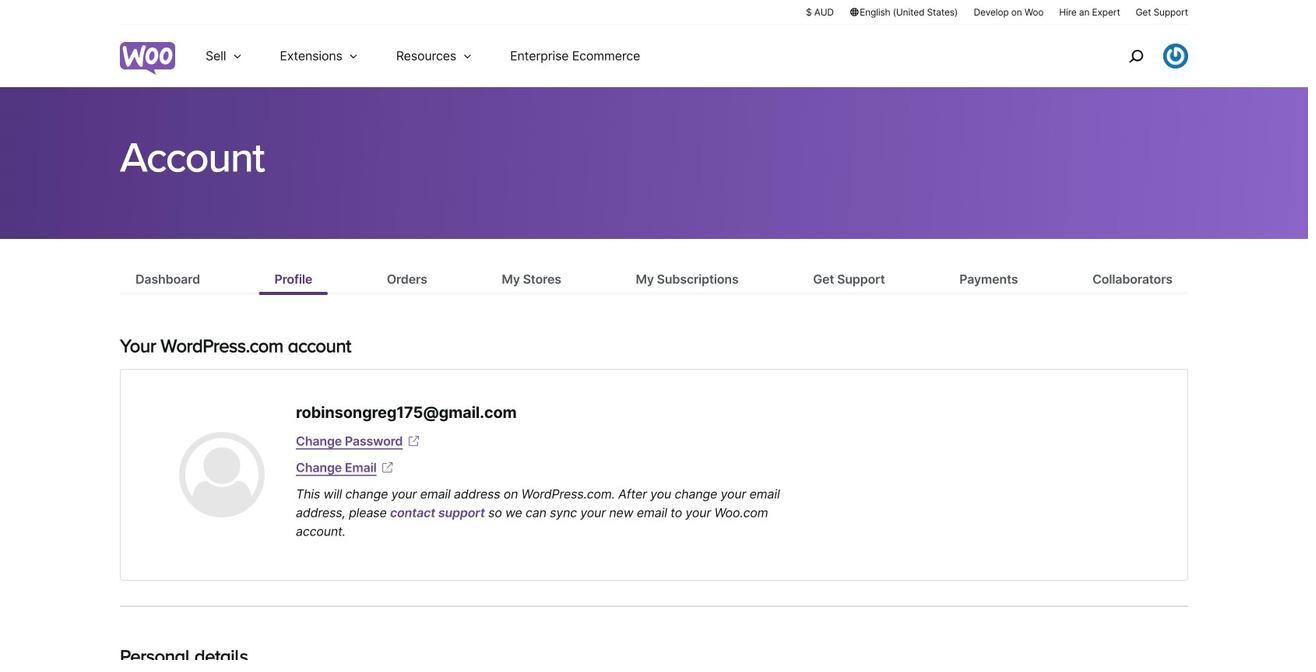 Task type: vqa. For each thing, say whether or not it's contained in the screenshot.
Search image
yes



Task type: locate. For each thing, give the bounding box(es) containing it.
service navigation menu element
[[1096, 31, 1188, 81]]

0 vertical spatial external link image
[[406, 434, 421, 449]]

open account menu image
[[1163, 44, 1188, 69]]

external link image
[[406, 434, 421, 449], [380, 460, 395, 476]]

1 vertical spatial external link image
[[380, 460, 395, 476]]

1 horizontal spatial external link image
[[406, 434, 421, 449]]

0 horizontal spatial external link image
[[380, 460, 395, 476]]



Task type: describe. For each thing, give the bounding box(es) containing it.
search image
[[1124, 44, 1148, 69]]

gravatar image image
[[179, 432, 265, 518]]



